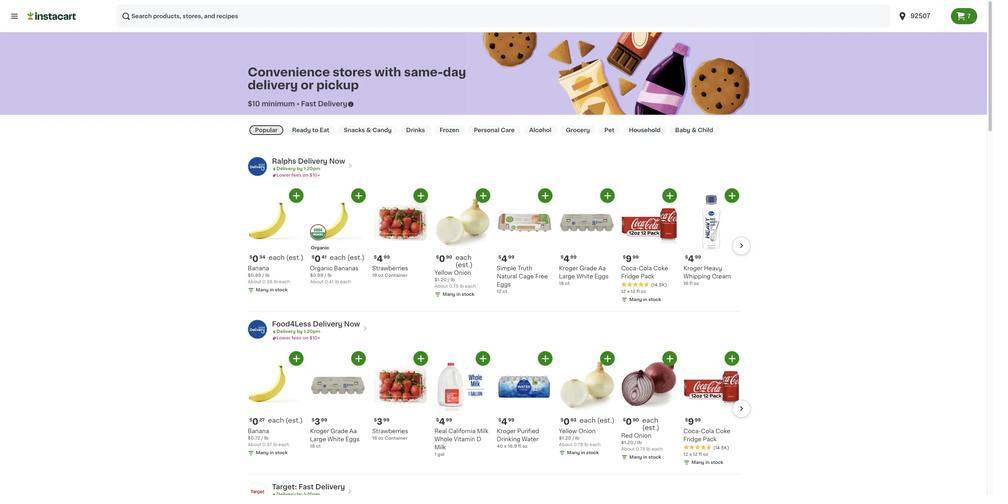 Task type: describe. For each thing, give the bounding box(es) containing it.
large for 4
[[559, 274, 575, 279]]

now for 4
[[329, 158, 345, 165]]

white for 4
[[577, 274, 593, 279]]

whipping
[[684, 274, 711, 279]]

$10 minimum • fast delivery
[[248, 101, 347, 107]]

•
[[297, 101, 299, 107]]

0 vertical spatial $ 9 99
[[623, 255, 639, 263]]

& for baby
[[692, 127, 696, 133]]

/ inside yellow onion $1.20 / lb about 0.78 lb each
[[572, 436, 574, 441]]

0 for $ 0 93
[[564, 418, 570, 426]]

1 vertical spatial (14.5k)
[[713, 446, 729, 450]]

27
[[259, 418, 265, 422]]

aa for 3
[[349, 428, 357, 434]]

/ inside the banana $0.89 / lb about 0.38 lb each
[[262, 273, 264, 278]]

1 horizontal spatial fridge
[[684, 437, 702, 442]]

40
[[497, 444, 503, 449]]

oz inside kroger heavy whipping cream 16 fl oz
[[694, 281, 699, 286]]

with
[[375, 66, 401, 78]]

$ 4 99 for strawberries
[[374, 255, 390, 263]]

banana for 4
[[248, 266, 269, 271]]

grocery link
[[560, 125, 596, 135]]

0 horizontal spatial cola
[[639, 266, 652, 271]]

$0.90 each (estimated) element for red onion
[[621, 417, 677, 432]]

$ 4 99 for kroger heavy whipping cream
[[685, 255, 701, 263]]

many in stock for 0.38
[[256, 288, 288, 292]]

$10+ for 4
[[310, 173, 320, 177]]

child
[[698, 127, 713, 133]]

$0.99
[[310, 273, 323, 278]]

convenience stores with same-day delivery or pickup
[[248, 66, 466, 91]]

oz inside kroger purified drinking water 40 x 16.9 fl oz
[[522, 444, 528, 449]]

3 for kroger grade aa large white eggs
[[315, 418, 320, 426]]

kroger inside kroger purified drinking water 40 x 16.9 fl oz
[[497, 428, 516, 434]]

baby & child link
[[670, 125, 719, 135]]

target: fast delivery link
[[248, 478, 355, 495]]

stock for 0.38
[[275, 288, 288, 292]]

1 horizontal spatial 9
[[688, 418, 694, 426]]

household
[[629, 127, 661, 133]]

7
[[967, 13, 971, 19]]

in for 0.37
[[270, 451, 274, 455]]

target: fast delivery image
[[248, 483, 267, 495]]

stores
[[333, 66, 372, 78]]

2 vertical spatial eggs
[[346, 437, 360, 442]]

0 horizontal spatial 9
[[626, 255, 632, 263]]

92507 button
[[893, 5, 951, 27]]

popular link
[[249, 125, 283, 135]]

heavy
[[704, 266, 722, 271]]

$1.20 inside yellow onion $1.20 / lb about 0.78 lb each
[[559, 436, 571, 441]]

$ inside $ 0 27
[[249, 418, 252, 422]]

1 horizontal spatial coca-
[[684, 428, 701, 434]]

3 for strawberries
[[377, 418, 382, 426]]

strawberries 16 oz container for 4
[[372, 266, 408, 278]]

instacart logo image
[[27, 11, 76, 21]]

4 for kroger heavy whipping cream
[[688, 255, 694, 263]]

banana $0.89 / lb about 0.38 lb each
[[248, 266, 290, 284]]

$ 0 34
[[249, 255, 265, 263]]

1:20pm for 4
[[304, 167, 320, 171]]

kroger inside kroger heavy whipping cream 16 fl oz
[[684, 266, 703, 271]]

container for 3
[[385, 436, 407, 441]]

0 vertical spatial coca-cola coke fridge pack
[[621, 266, 668, 279]]

$0.41 each (estimated) element
[[310, 254, 366, 264]]

$ 0 90 each (est.) red onion $1.20 / lb about 0.75 lb each
[[621, 417, 663, 451]]

0 for $ 0 90 each (est.) red onion $1.20 / lb about 0.75 lb each
[[626, 418, 632, 426]]

0 horizontal spatial milk
[[435, 445, 446, 450]]

0 for $ 0 27
[[252, 418, 258, 426]]

stock for about
[[586, 451, 599, 455]]

onion inside yellow onion $1.20 / lb about 0.78 lb each
[[578, 428, 596, 434]]

in for about
[[581, 451, 585, 455]]

strawberries for 3
[[372, 428, 408, 434]]

0 for $ 0 34
[[252, 255, 258, 263]]

each (est.) inside $0.41 each (estimated) element
[[330, 254, 365, 261]]

$0.90 each (estimated) element for yellow onion
[[435, 254, 490, 269]]

0.75 for red
[[636, 447, 645, 451]]

$0.72
[[248, 436, 260, 441]]

personal care
[[474, 127, 515, 133]]

0 for $ 0 41
[[315, 255, 321, 263]]

stock for red
[[648, 455, 661, 459]]

organic for organic
[[311, 246, 329, 250]]

many for yellow
[[443, 292, 455, 297]]

lower for 3
[[276, 336, 290, 340]]

(est.) for $ 0 41
[[347, 254, 365, 261]]

vitamin
[[454, 437, 475, 442]]

real california milk whole vitamin d milk 1 gal
[[435, 428, 488, 457]]

1 horizontal spatial coke
[[716, 428, 730, 434]]

& for snacks
[[366, 127, 371, 133]]

now for 3
[[344, 321, 360, 327]]

16 for 9
[[372, 273, 377, 278]]

1 vertical spatial 12 x 12 fl oz
[[684, 452, 708, 457]]

snacks & candy link
[[338, 125, 397, 135]]

90 for red
[[633, 418, 639, 422]]

whole
[[435, 437, 452, 442]]

bananas
[[334, 266, 358, 271]]

delivery
[[248, 79, 298, 91]]

lower fees on $10+ for 4
[[276, 173, 320, 177]]

by for 3
[[297, 329, 303, 334]]

1 vertical spatial pack
[[703, 437, 717, 442]]

1 horizontal spatial x
[[627, 289, 630, 294]]

day
[[443, 66, 466, 78]]

truth
[[518, 266, 532, 271]]

$ 0 90 each (est.) yellow onion $1.20 / lb about 0.75 lb each
[[435, 254, 476, 289]]

red
[[621, 433, 633, 438]]

alcohol link
[[524, 125, 557, 135]]

real
[[435, 428, 447, 434]]

about inside banana $0.72 / lb about 0.37 lb each
[[248, 443, 261, 447]]

$ inside $ 0 90 each (est.) yellow onion $1.20 / lb about 0.75 lb each
[[436, 255, 439, 260]]

0 horizontal spatial coca-
[[621, 266, 639, 271]]

eat
[[320, 127, 329, 133]]

natural
[[497, 274, 517, 279]]

0 vertical spatial fast
[[301, 101, 316, 107]]

ready
[[292, 127, 311, 133]]

personal care link
[[468, 125, 520, 135]]

0.38
[[262, 280, 273, 284]]

minimum
[[262, 101, 295, 107]]

each (est.) for $0.89
[[269, 254, 303, 261]]

fees for 3
[[292, 336, 302, 340]]

eggs inside simple truth natural cage free eggs 12 ct
[[497, 282, 511, 287]]

$0.34 each (estimated) element
[[248, 254, 304, 264]]

$0.27 each (estimated) element
[[248, 417, 304, 427]]

34
[[259, 255, 265, 260]]

ralphs delivery now
[[272, 158, 345, 165]]

delivery by 1:20pm for 3
[[276, 329, 320, 334]]

7 button
[[951, 8, 977, 24]]

4 for kroger grade aa large white eggs
[[564, 255, 570, 263]]

$ inside $ 0 41
[[312, 255, 315, 260]]

baby
[[675, 127, 690, 133]]

item carousel region for ralphs delivery now
[[236, 188, 751, 308]]

1 vertical spatial fast
[[299, 484, 314, 490]]

water
[[522, 437, 539, 442]]

delivery by 1:20pm for 4
[[276, 167, 320, 171]]

convenience
[[248, 66, 330, 78]]

frozen
[[440, 127, 459, 133]]

about inside the $ 0 90 each (est.) red onion $1.20 / lb about 0.75 lb each
[[621, 447, 635, 451]]

0 vertical spatial eggs
[[594, 274, 609, 279]]

drinks link
[[401, 125, 431, 135]]

$0.93 each (estimated) element
[[559, 417, 615, 427]]

simple
[[497, 266, 516, 271]]

1 horizontal spatial $ 9 99
[[685, 418, 701, 426]]

organic for organic bananas $0.99 / lb about 0.41 lb each
[[310, 266, 333, 271]]

about inside the banana $0.89 / lb about 0.38 lb each
[[248, 280, 261, 284]]

on for 3
[[303, 336, 308, 340]]

4 for strawberries
[[377, 255, 383, 263]]

/ inside organic bananas $0.99 / lb about 0.41 lb each
[[324, 273, 326, 278]]

personal
[[474, 127, 499, 133]]

ralphs
[[272, 158, 296, 165]]

fl inside kroger heavy whipping cream 16 fl oz
[[690, 281, 693, 286]]

$ inside the $ 0 90 each (est.) red onion $1.20 / lb about 0.75 lb each
[[623, 418, 626, 422]]

$ 0 93
[[561, 418, 577, 426]]

/ inside $ 0 90 each (est.) yellow onion $1.20 / lb about 0.75 lb each
[[448, 278, 450, 282]]

organic bananas $0.99 / lb about 0.41 lb each
[[310, 266, 358, 284]]

container for 4
[[385, 273, 407, 278]]

/ inside banana $0.72 / lb about 0.37 lb each
[[261, 436, 263, 441]]

(est.) for $ 0 27
[[286, 417, 303, 424]]

0 vertical spatial fridge
[[621, 274, 639, 279]]

or
[[301, 79, 314, 91]]

purified
[[517, 428, 539, 434]]

grocery
[[566, 127, 590, 133]]

$ 4 99 for kroger purified drinking water
[[498, 418, 514, 426]]

$ 4 99 for real california milk whole vitamin d milk
[[436, 418, 452, 426]]

in for yellow
[[456, 292, 461, 297]]

pet link
[[599, 125, 620, 135]]

$ 3 99 for strawberries
[[374, 418, 389, 426]]

drinking
[[497, 437, 520, 442]]

$ 0 27
[[249, 418, 265, 426]]

$10
[[248, 101, 260, 107]]

2 vertical spatial ct
[[316, 444, 321, 449]]

kroger heavy whipping cream 16 fl oz
[[684, 266, 731, 286]]

free
[[535, 274, 548, 279]]

92507 button
[[898, 5, 946, 27]]

0 vertical spatial ct
[[565, 281, 570, 286]]

41
[[322, 255, 327, 260]]

grade for 3
[[331, 428, 348, 434]]

yellow inside yellow onion $1.20 / lb about 0.78 lb each
[[559, 428, 577, 434]]

frozen link
[[434, 125, 465, 135]]

1 horizontal spatial coca-cola coke fridge pack
[[684, 428, 730, 442]]

large for 3
[[310, 437, 326, 442]]

0.78
[[574, 443, 583, 447]]

many in stock for yellow
[[443, 292, 474, 297]]

/ inside the $ 0 90 each (est.) red onion $1.20 / lb about 0.75 lb each
[[634, 440, 636, 445]]

each (est.) for $0.72
[[268, 417, 303, 424]]

pet
[[604, 127, 614, 133]]

onion for yellow onion
[[454, 270, 471, 276]]

convenience stores with same-day delivery or pickup main content
[[0, 27, 987, 495]]

each inside banana $0.72 / lb about 0.37 lb each
[[278, 443, 289, 447]]

candy
[[372, 127, 392, 133]]

4 for real california milk whole vitamin d milk
[[439, 418, 445, 426]]

cream
[[712, 274, 731, 279]]

ready to eat link
[[286, 125, 335, 135]]

1
[[435, 452, 436, 457]]

(est.) inside the $ 0 90 each (est.) red onion $1.20 / lb about 0.75 lb each
[[642, 425, 659, 431]]

simple truth natural cage free eggs 12 ct
[[497, 266, 548, 294]]



Task type: vqa. For each thing, say whether or not it's contained in the screenshot.
Topping in the cool whip original whipped topping
no



Task type: locate. For each thing, give the bounding box(es) containing it.
many in stock for red
[[629, 455, 661, 459]]

$10+ for 3
[[310, 336, 320, 340]]

0 vertical spatial fees
[[292, 173, 302, 177]]

(est.) inside $0.41 each (estimated) element
[[347, 254, 365, 261]]

onion for red onion
[[634, 433, 651, 438]]

california
[[448, 428, 476, 434]]

1 vertical spatial $10+
[[310, 336, 320, 340]]

1 3 from the left
[[315, 418, 320, 426]]

2 strawberries from the top
[[372, 428, 408, 434]]

1 lower from the top
[[276, 173, 290, 177]]

0 horizontal spatial 18
[[310, 444, 315, 449]]

1 delivery by 1:20pm from the top
[[276, 167, 320, 171]]

$10+ down ralphs delivery now
[[310, 173, 320, 177]]

stock for yellow
[[462, 292, 474, 297]]

by
[[297, 167, 303, 171], [297, 329, 303, 334]]

each (est.) inside $0.27 each (estimated) element
[[268, 417, 303, 424]]

fl
[[690, 281, 693, 286], [637, 289, 640, 294], [518, 444, 521, 449], [699, 452, 702, 457]]

1 strawberries from the top
[[372, 266, 408, 271]]

2 3 from the left
[[377, 418, 382, 426]]

& right baby
[[692, 127, 696, 133]]

many for about
[[567, 451, 580, 455]]

2 $10+ from the top
[[310, 336, 320, 340]]

1 by from the top
[[297, 167, 303, 171]]

kroger
[[559, 266, 578, 271], [684, 266, 703, 271], [310, 428, 329, 434], [497, 428, 516, 434]]

on for 4
[[303, 173, 308, 177]]

$ 4 99 for simple truth natural cage free eggs
[[498, 255, 514, 263]]

0.37
[[262, 443, 272, 447]]

delivery by 1:20pm down ralphs delivery now
[[276, 167, 320, 171]]

90 inside $ 0 90 each (est.) yellow onion $1.20 / lb about 0.75 lb each
[[446, 255, 452, 260]]

each
[[269, 254, 285, 261], [330, 254, 346, 261], [456, 254, 472, 261], [279, 280, 290, 284], [340, 280, 351, 284], [465, 284, 476, 289], [268, 417, 284, 424], [580, 417, 596, 424], [642, 417, 658, 424], [278, 443, 289, 447], [590, 443, 601, 447], [652, 447, 663, 451]]

None search field
[[116, 5, 890, 27]]

2 & from the left
[[692, 127, 696, 133]]

banana inside the banana $0.89 / lb about 0.38 lb each
[[248, 266, 269, 271]]

2 $ 3 99 from the left
[[374, 418, 389, 426]]

1 1:20pm from the top
[[304, 167, 320, 171]]

each (est.) right 27
[[268, 417, 303, 424]]

2 strawberries 16 oz container from the top
[[372, 428, 408, 441]]

on down food4less delivery now
[[303, 336, 308, 340]]

1 vertical spatial on
[[303, 336, 308, 340]]

oz
[[378, 273, 384, 278], [694, 281, 699, 286], [641, 289, 646, 294], [378, 436, 384, 441], [522, 444, 528, 449], [703, 452, 708, 457]]

0 vertical spatial organic
[[311, 246, 329, 250]]

(est.) inside $0.93 each (estimated) element
[[597, 417, 615, 424]]

fees down ralphs delivery now
[[292, 173, 302, 177]]

in
[[270, 288, 274, 292], [456, 292, 461, 297], [643, 297, 647, 302], [270, 451, 274, 455], [581, 451, 585, 455], [643, 455, 647, 459], [705, 460, 710, 465]]

strawberries 16 oz container for 3
[[372, 428, 408, 441]]

(est.) inside $0.27 each (estimated) element
[[286, 417, 303, 424]]

1:20pm for 3
[[304, 329, 320, 334]]

1 horizontal spatial 12 x 12 fl oz
[[684, 452, 708, 457]]

(est.) inside $0.34 each (estimated) element
[[286, 254, 303, 261]]

1 horizontal spatial 3
[[377, 418, 382, 426]]

yellow inside $ 0 90 each (est.) yellow onion $1.20 / lb about 0.75 lb each
[[435, 270, 453, 276]]

pickup
[[316, 79, 359, 91]]

kroger purified drinking water 40 x 16.9 fl oz
[[497, 428, 539, 449]]

0 vertical spatial x
[[627, 289, 630, 294]]

strawberries for 4
[[372, 266, 408, 271]]

0 vertical spatial item carousel region
[[236, 188, 751, 308]]

ready to eat
[[292, 127, 329, 133]]

many for 0.37
[[256, 451, 269, 455]]

2 fees from the top
[[292, 336, 302, 340]]

yellow onion $1.20 / lb about 0.78 lb each
[[559, 428, 601, 447]]

banana
[[248, 266, 269, 271], [248, 428, 269, 434]]

lower for 4
[[276, 173, 290, 177]]

1 horizontal spatial $ 3 99
[[374, 418, 389, 426]]

1 horizontal spatial eggs
[[497, 282, 511, 287]]

1 vertical spatial item carousel region
[[236, 351, 751, 471]]

2 horizontal spatial eggs
[[594, 274, 609, 279]]

on down ralphs delivery now
[[303, 173, 308, 177]]

1 vertical spatial large
[[310, 437, 326, 442]]

onion inside the $ 0 90 each (est.) red onion $1.20 / lb about 0.75 lb each
[[634, 433, 651, 438]]

fast right •
[[301, 101, 316, 107]]

1 vertical spatial strawberries
[[372, 428, 408, 434]]

2 item carousel region from the top
[[236, 351, 751, 471]]

& left candy
[[366, 127, 371, 133]]

0 horizontal spatial fridge
[[621, 274, 639, 279]]

target:
[[272, 484, 297, 490]]

2 lower fees on $10+ from the top
[[276, 336, 320, 340]]

alcohol
[[529, 127, 551, 133]]

x inside kroger purified drinking water 40 x 16.9 fl oz
[[504, 444, 507, 449]]

2 horizontal spatial ct
[[565, 281, 570, 286]]

target: fast delivery
[[272, 484, 345, 490]]

2 horizontal spatial onion
[[634, 433, 651, 438]]

1 horizontal spatial yellow
[[559, 428, 577, 434]]

0 horizontal spatial $0.90 each (estimated) element
[[435, 254, 490, 269]]

$ inside $ 0 93
[[561, 418, 564, 422]]

0 vertical spatial now
[[329, 158, 345, 165]]

0 vertical spatial 1:20pm
[[304, 167, 320, 171]]

0 vertical spatial 18
[[559, 281, 564, 286]]

1 vertical spatial banana
[[248, 428, 269, 434]]

each (est.) right the 34
[[269, 254, 303, 261]]

many in stock for 0.37
[[256, 451, 288, 455]]

0 horizontal spatial grade
[[331, 428, 348, 434]]

each inside organic bananas $0.99 / lb about 0.41 lb each
[[340, 280, 351, 284]]

lower fees on $10+ for 3
[[276, 336, 320, 340]]

milk up d
[[477, 428, 488, 434]]

0 horizontal spatial aa
[[349, 428, 357, 434]]

2 banana from the top
[[248, 428, 269, 434]]

item carousel region
[[236, 188, 751, 308], [236, 351, 751, 471]]

0 vertical spatial 9
[[626, 255, 632, 263]]

many for red
[[629, 455, 642, 459]]

1 vertical spatial lower fees on $10+
[[276, 336, 320, 340]]

(est.) for $ 0 34
[[286, 254, 303, 261]]

1 vertical spatial coca-
[[684, 428, 701, 434]]

item carousel region for food4less delivery now
[[236, 351, 751, 471]]

1 item carousel region from the top
[[236, 188, 751, 308]]

4 for kroger purified drinking water
[[501, 418, 507, 426]]

1 vertical spatial delivery by 1:20pm
[[276, 329, 320, 334]]

0 vertical spatial by
[[297, 167, 303, 171]]

18 for 3
[[310, 444, 315, 449]]

92507
[[911, 13, 930, 19]]

1 vertical spatial ct
[[503, 289, 507, 294]]

/
[[262, 273, 264, 278], [324, 273, 326, 278], [448, 278, 450, 282], [261, 436, 263, 441], [572, 436, 574, 441], [634, 440, 636, 445]]

fast right target:
[[299, 484, 314, 490]]

1 horizontal spatial &
[[692, 127, 696, 133]]

1 vertical spatial coke
[[716, 428, 730, 434]]

0 vertical spatial yellow
[[435, 270, 453, 276]]

1 vertical spatial fridge
[[684, 437, 702, 442]]

1 vertical spatial 1:20pm
[[304, 329, 320, 334]]

99
[[384, 255, 390, 260], [508, 255, 514, 260], [570, 255, 577, 260], [633, 255, 639, 260], [695, 255, 701, 260], [321, 418, 327, 422], [383, 418, 389, 422], [446, 418, 452, 422], [508, 418, 514, 422], [695, 418, 701, 422]]

many for 0.38
[[256, 288, 269, 292]]

lower fees on $10+
[[276, 173, 320, 177], [276, 336, 320, 340]]

1 vertical spatial 90
[[633, 418, 639, 422]]

$ inside $ 0 34
[[249, 255, 252, 260]]

banana up $0.89 at the bottom left
[[248, 266, 269, 271]]

lower
[[276, 173, 290, 177], [276, 336, 290, 340]]

white
[[577, 274, 593, 279], [328, 437, 344, 442]]

by down food4less
[[297, 329, 303, 334]]

0 vertical spatial 0.75
[[449, 284, 459, 289]]

1 vertical spatial x
[[504, 444, 507, 449]]

0 vertical spatial aa
[[598, 266, 606, 271]]

90 for yellow
[[446, 255, 452, 260]]

★★★★★
[[621, 282, 650, 287], [621, 282, 650, 287], [684, 445, 712, 450], [684, 445, 712, 450]]

banana up $0.72
[[248, 428, 269, 434]]

fast
[[301, 101, 316, 107], [299, 484, 314, 490]]

1 horizontal spatial pack
[[703, 437, 717, 442]]

delivery by 1:20pm down food4less
[[276, 329, 320, 334]]

each (est.) inside $0.34 each (estimated) element
[[269, 254, 303, 261]]

93
[[571, 418, 577, 422]]

0 inside $ 0 90 each (est.) yellow onion $1.20 / lb about 0.75 lb each
[[439, 255, 445, 263]]

each (est.) up bananas
[[330, 254, 365, 261]]

0 vertical spatial 12 x 12 fl oz
[[621, 289, 646, 294]]

0 vertical spatial banana
[[248, 266, 269, 271]]

1 vertical spatial 9
[[688, 418, 694, 426]]

$1.20
[[435, 278, 447, 282], [559, 436, 571, 441], [621, 440, 633, 445]]

$ 4 99 for kroger grade aa large white eggs
[[561, 255, 577, 263]]

each (est.) right 93
[[580, 417, 615, 424]]

1 vertical spatial yellow
[[559, 428, 577, 434]]

0 horizontal spatial $ 9 99
[[623, 255, 639, 263]]

3
[[315, 418, 320, 426], [377, 418, 382, 426]]

yellow
[[435, 270, 453, 276], [559, 428, 577, 434]]

organic
[[311, 246, 329, 250], [310, 266, 333, 271]]

1 vertical spatial grade
[[331, 428, 348, 434]]

by for 4
[[297, 167, 303, 171]]

2 container from the top
[[385, 436, 407, 441]]

kroger grade aa large white eggs 18 ct for 4
[[559, 266, 609, 286]]

1 horizontal spatial 90
[[633, 418, 639, 422]]

lb
[[265, 273, 270, 278], [327, 273, 332, 278], [451, 278, 455, 282], [274, 280, 278, 284], [335, 280, 339, 284], [460, 284, 464, 289], [264, 436, 268, 441], [575, 436, 579, 441], [637, 440, 642, 445], [273, 443, 277, 447], [584, 443, 588, 447], [647, 447, 651, 451]]

16
[[372, 273, 377, 278], [684, 281, 688, 286], [372, 436, 377, 441]]

(est.) inside $ 0 90 each (est.) yellow onion $1.20 / lb about 0.75 lb each
[[456, 262, 473, 268]]

(est.) for $ 0 93
[[597, 417, 615, 424]]

about inside $ 0 90 each (est.) yellow onion $1.20 / lb about 0.75 lb each
[[435, 284, 448, 289]]

0 for $ 0 90 each (est.) yellow onion $1.20 / lb about 0.75 lb each
[[439, 255, 445, 263]]

food4less delivery now image
[[248, 320, 267, 339]]

banana $0.72 / lb about 0.37 lb each
[[248, 428, 289, 447]]

1 vertical spatial eggs
[[497, 282, 511, 287]]

coke
[[653, 266, 668, 271], [716, 428, 730, 434]]

aa
[[598, 266, 606, 271], [349, 428, 357, 434]]

container
[[385, 273, 407, 278], [385, 436, 407, 441]]

$10+
[[310, 173, 320, 177], [310, 336, 320, 340]]

eggs
[[594, 274, 609, 279], [497, 282, 511, 287], [346, 437, 360, 442]]

add image
[[291, 191, 301, 201], [353, 191, 364, 201], [416, 191, 426, 201], [665, 191, 675, 201], [727, 191, 737, 201], [291, 353, 301, 364], [416, 353, 426, 364], [540, 353, 550, 364], [602, 353, 613, 364], [665, 353, 675, 364]]

milk up gal
[[435, 445, 446, 450]]

aa for 4
[[598, 266, 606, 271]]

banana for 3
[[248, 428, 269, 434]]

banana inside banana $0.72 / lb about 0.37 lb each
[[248, 428, 269, 434]]

1 container from the top
[[385, 273, 407, 278]]

x
[[627, 289, 630, 294], [504, 444, 507, 449], [689, 452, 692, 457]]

0 horizontal spatial ct
[[316, 444, 321, 449]]

cage
[[519, 274, 534, 279]]

organic inside organic bananas $0.99 / lb about 0.41 lb each
[[310, 266, 333, 271]]

1:20pm
[[304, 167, 320, 171], [304, 329, 320, 334]]

0.75 inside $ 0 90 each (est.) yellow onion $1.20 / lb about 0.75 lb each
[[449, 284, 459, 289]]

1 vertical spatial 18
[[310, 444, 315, 449]]

1 horizontal spatial cola
[[701, 428, 714, 434]]

0.75 inside the $ 0 90 each (est.) red onion $1.20 / lb about 0.75 lb each
[[636, 447, 645, 451]]

each inside yellow onion $1.20 / lb about 0.78 lb each
[[590, 443, 601, 447]]

0 vertical spatial (14.5k)
[[651, 283, 667, 287]]

0 inside the $ 0 90 each (est.) red onion $1.20 / lb about 0.75 lb each
[[626, 418, 632, 426]]

0 vertical spatial coke
[[653, 266, 668, 271]]

0 vertical spatial on
[[303, 173, 308, 177]]

2 by from the top
[[297, 329, 303, 334]]

1 & from the left
[[366, 127, 371, 133]]

$10+ down food4less delivery now
[[310, 336, 320, 340]]

0 horizontal spatial coke
[[653, 266, 668, 271]]

0 horizontal spatial (14.5k)
[[651, 283, 667, 287]]

1 horizontal spatial 18
[[559, 281, 564, 286]]

0 vertical spatial pack
[[641, 274, 654, 279]]

grade for 4
[[580, 266, 597, 271]]

lower fees on $10+ down ralphs delivery now
[[276, 173, 320, 177]]

baby & child
[[675, 127, 713, 133]]

1 vertical spatial fees
[[292, 336, 302, 340]]

1 vertical spatial milk
[[435, 445, 446, 450]]

$ 3 99
[[312, 418, 327, 426], [374, 418, 389, 426]]

about inside yellow onion $1.20 / lb about 0.78 lb each
[[559, 443, 573, 447]]

each (est.) inside $0.93 each (estimated) element
[[580, 417, 615, 424]]

0 vertical spatial grade
[[580, 266, 597, 271]]

fl inside kroger purified drinking water 40 x 16.9 fl oz
[[518, 444, 521, 449]]

onion inside $ 0 90 each (est.) yellow onion $1.20 / lb about 0.75 lb each
[[454, 270, 471, 276]]

popular
[[255, 127, 278, 133]]

fridge
[[621, 274, 639, 279], [684, 437, 702, 442]]

milk
[[477, 428, 488, 434], [435, 445, 446, 450]]

$1.20 for yellow onion
[[435, 278, 447, 282]]

gal
[[438, 452, 444, 457]]

in for 0.38
[[270, 288, 274, 292]]

fees for 4
[[292, 173, 302, 177]]

1 vertical spatial container
[[385, 436, 407, 441]]

1 vertical spatial cola
[[701, 428, 714, 434]]

snacks & candy
[[344, 127, 392, 133]]

$1.20 inside the $ 0 90 each (est.) red onion $1.20 / lb about 0.75 lb each
[[621, 440, 633, 445]]

delivery by 1:20pm
[[276, 167, 320, 171], [276, 329, 320, 334]]

lower fees on $10+ down food4less
[[276, 336, 320, 340]]

$ 0 41
[[312, 255, 327, 263]]

& inside "link"
[[692, 127, 696, 133]]

on
[[303, 173, 308, 177], [303, 336, 308, 340]]

large
[[559, 274, 575, 279], [310, 437, 326, 442]]

1 vertical spatial 0.75
[[636, 447, 645, 451]]

16 inside kroger heavy whipping cream 16 fl oz
[[684, 281, 688, 286]]

1 banana from the top
[[248, 266, 269, 271]]

snacks
[[344, 127, 365, 133]]

2 vertical spatial x
[[689, 452, 692, 457]]

0 horizontal spatial kroger grade aa large white eggs 18 ct
[[310, 428, 360, 449]]

2 1:20pm from the top
[[304, 329, 320, 334]]

coca-cola coke fridge pack
[[621, 266, 668, 279], [684, 428, 730, 442]]

1 horizontal spatial 0.75
[[636, 447, 645, 451]]

12 inside simple truth natural cage free eggs 12 ct
[[497, 289, 501, 294]]

$1.20 for red onion
[[621, 440, 633, 445]]

2 delivery by 1:20pm from the top
[[276, 329, 320, 334]]

white for 3
[[328, 437, 344, 442]]

1:20pm down food4less delivery now
[[304, 329, 320, 334]]

1 vertical spatial $0.90 each (estimated) element
[[621, 417, 677, 432]]

16 for each (est.)
[[372, 436, 377, 441]]

1 lower fees on $10+ from the top
[[276, 173, 320, 177]]

organic up 41 at the bottom left of page
[[311, 246, 329, 250]]

coca-
[[621, 266, 639, 271], [684, 428, 701, 434]]

drinks
[[406, 127, 425, 133]]

1 horizontal spatial (14.5k)
[[713, 446, 729, 450]]

by down ralphs delivery now
[[297, 167, 303, 171]]

0
[[252, 255, 258, 263], [315, 255, 321, 263], [439, 255, 445, 263], [252, 418, 258, 426], [564, 418, 570, 426], [626, 418, 632, 426]]

1 vertical spatial strawberries 16 oz container
[[372, 428, 408, 441]]

ct inside simple truth natural cage free eggs 12 ct
[[503, 289, 507, 294]]

food4less
[[272, 321, 311, 327]]

product group
[[248, 188, 304, 293], [310, 188, 366, 285], [372, 188, 428, 279], [435, 188, 490, 298], [497, 188, 553, 295], [559, 188, 615, 287], [621, 188, 677, 303], [684, 188, 739, 287], [248, 351, 304, 456], [310, 351, 366, 450], [372, 351, 428, 442], [435, 351, 490, 458], [497, 351, 553, 450], [559, 351, 615, 456], [621, 351, 677, 461], [684, 351, 739, 466]]

$ 3 99 for kroger grade aa large white eggs
[[312, 418, 327, 426]]

18 for 4
[[559, 281, 564, 286]]

food4less delivery now
[[272, 321, 360, 327]]

stock for 0.37
[[275, 451, 288, 455]]

same-
[[404, 66, 443, 78]]

strawberries 16 oz container
[[372, 266, 408, 278], [372, 428, 408, 441]]

18
[[559, 281, 564, 286], [310, 444, 315, 449]]

4 for simple truth natural cage free eggs
[[501, 255, 507, 263]]

ct
[[565, 281, 570, 286], [503, 289, 507, 294], [316, 444, 321, 449]]

2 lower from the top
[[276, 336, 290, 340]]

1 $10+ from the top
[[310, 173, 320, 177]]

in for red
[[643, 455, 647, 459]]

16.9
[[508, 444, 517, 449]]

each inside the banana $0.89 / lb about 0.38 lb each
[[279, 280, 290, 284]]

about inside organic bananas $0.99 / lb about 0.41 lb each
[[310, 280, 324, 284]]

d
[[477, 437, 481, 442]]

$1.20 inside $ 0 90 each (est.) yellow onion $1.20 / lb about 0.75 lb each
[[435, 278, 447, 282]]

many in stock
[[256, 288, 288, 292], [443, 292, 474, 297], [629, 297, 661, 302], [256, 451, 288, 455], [567, 451, 599, 455], [629, 455, 661, 459], [692, 460, 723, 465]]

1 horizontal spatial $1.20
[[559, 436, 571, 441]]

1 horizontal spatial ct
[[503, 289, 507, 294]]

lower down ralphs
[[276, 173, 290, 177]]

lower down food4less
[[276, 336, 290, 340]]

$0.89
[[248, 273, 261, 278]]

fees
[[292, 173, 302, 177], [292, 336, 302, 340]]

1 horizontal spatial white
[[577, 274, 593, 279]]

1 vertical spatial now
[[344, 321, 360, 327]]

each (est.) for onion
[[580, 417, 615, 424]]

1 $ 3 99 from the left
[[312, 418, 327, 426]]

0 vertical spatial $0.90 each (estimated) element
[[435, 254, 490, 269]]

1 strawberries 16 oz container from the top
[[372, 266, 408, 278]]

item badge image
[[310, 224, 326, 240]]

1 horizontal spatial $0.90 each (estimated) element
[[621, 417, 677, 432]]

ralphs delivery now image
[[248, 157, 267, 176]]

Search field
[[116, 5, 890, 27]]

$0.90 each (estimated) element
[[435, 254, 490, 269], [621, 417, 677, 432]]

fees down food4less
[[292, 336, 302, 340]]

2 vertical spatial 16
[[372, 436, 377, 441]]

1 on from the top
[[303, 173, 308, 177]]

1 vertical spatial lower
[[276, 336, 290, 340]]

household link
[[623, 125, 666, 135]]

0.75
[[449, 284, 459, 289], [636, 447, 645, 451]]

kroger grade aa large white eggs 18 ct for 3
[[310, 428, 360, 449]]

2 horizontal spatial x
[[689, 452, 692, 457]]

onion
[[454, 270, 471, 276], [578, 428, 596, 434], [634, 433, 651, 438]]

organic up $0.99
[[310, 266, 333, 271]]

add image
[[478, 191, 488, 201], [540, 191, 550, 201], [602, 191, 613, 201], [353, 353, 364, 364], [478, 353, 488, 364], [727, 353, 737, 364]]

care
[[501, 127, 515, 133]]

1 horizontal spatial milk
[[477, 428, 488, 434]]

1 fees from the top
[[292, 173, 302, 177]]

0.75 for yellow
[[449, 284, 459, 289]]

2 on from the top
[[303, 336, 308, 340]]

90 inside the $ 0 90 each (est.) red onion $1.20 / lb about 0.75 lb each
[[633, 418, 639, 422]]

1:20pm down ralphs delivery now
[[304, 167, 320, 171]]

many in stock for about
[[567, 451, 599, 455]]



